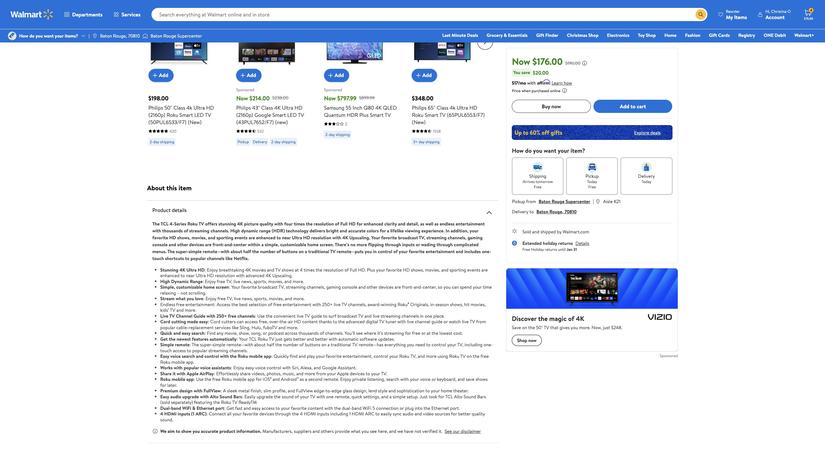 Task type: vqa. For each thing, say whether or not it's contained in the screenshot.
In-store BUTTON
no



Task type: describe. For each thing, give the bounding box(es) containing it.
add button for deal
[[148, 69, 174, 82]]

grocery
[[487, 32, 503, 39]]

Search search field
[[151, 8, 708, 21]]

using
[[438, 353, 448, 360]]

1 horizontal spatial better
[[315, 336, 328, 343]]

day down quantum
[[329, 132, 335, 137]]

learn how
[[552, 80, 572, 86]]

scrolling.
[[189, 290, 206, 296]]

readytm
[[239, 399, 257, 406]]

1 vertical spatial accurate
[[201, 428, 218, 435]]

streaming down experience.
[[427, 234, 447, 241]]

add to cart image for $348.00
[[415, 71, 423, 79]]

you left here,
[[362, 428, 369, 435]]

popular inside the tcl 4-series roku tv offers stunning 4k picture quality with four times the resolution of full hd for enhanced clarity and detail, as well as endless entertainment with thousands of streaming channels. high dynamic range (hdr) technology delivers bright and accurate colors for a lifelike viewing experience. in addition, your favorite hd shows, movies, and sporting events are enhanced to near ultra hd resolution with 4k upscaling. your favorite broadcast tv, streaming channels, gaming console and other devices are front-and-center within a simple, customizable home screen. there's no more flipping through inputs or wading through complicated menus. the super-simple remote—with about half the number of buttons on a traditional tv remote—puts you in control of your favorite entertainment and includes one- touch shortcuts to popular channels like netflix.
[[191, 255, 206, 262]]

a down the 'clarity'
[[387, 228, 389, 234]]

2 horizontal spatial home
[[441, 388, 453, 394]]

items
[[735, 13, 747, 21]]

1 vertical spatial what
[[351, 428, 361, 435]]

other inside the tcl 4-series roku tv offers stunning 4k picture quality with four times the resolution of full hd for enhanced clarity and detail, as well as endless entertainment with thousands of streaming channels. high dynamic range (hdr) technology delivers bright and accurate colors for a lifelike viewing experience. in addition, your favorite hd shows, movies, and sporting events are enhanced to near ultra hd resolution with 4k upscaling. your favorite broadcast tv, streaming channels, gaming console and other devices are front-and-center within a simple, customizable home screen. there's no more flipping through inputs or wading through complicated menus. the super-simple remote—with about half the number of buttons on a traditional tv remote—puts you in control of your favorite entertainment and includes one- touch shortcuts to popular channels like netflix.
[[177, 241, 188, 248]]

guide inside ": cord cutters can access free, over-the-air hd content thanks to the advanced digital tv tuner with live channel guide or watch live tv from popular cable-replacement services like sling, hulu, fubotv and more."
[[432, 319, 443, 325]]

with down to-
[[325, 405, 333, 412]]

tomorrow
[[536, 179, 553, 185]]

1 vertical spatial high
[[160, 278, 170, 285]]

channels. inside : the super-simple remote—with about half the number of buttons on a traditional tv remote—has everything you need to control your tv, including one- touch access to popular streaming channels.
[[229, 348, 248, 354]]

remote—with inside the tcl 4-series roku tv offers stunning 4k picture quality with four times the resolution of full hd for enhanced clarity and detail, as well as endless entertainment with thousands of streaming channels. high dynamic range (hdr) technology delivers bright and accurate colors for a lifelike viewing experience. in addition, your favorite hd shows, movies, and sporting events are enhanced to near ultra hd resolution with 4k upscaling. your favorite broadcast tv, streaming channels, gaming console and other devices are front-and-center within a simple, customizable home screen. there's no more flipping through inputs or wading through complicated menus. the super-simple remote—with about half the number of buttons on a traditional tv remote—puts you in control of your favorite entertainment and includes one- touch shortcuts to popular channels like netflix.
[[203, 248, 230, 255]]

with right guide
[[207, 313, 215, 320]]

connection
[[376, 405, 399, 412]]

resolution up delivers
[[314, 221, 334, 227]]

keyboard,
[[437, 376, 457, 383]]

baton down departments
[[100, 33, 112, 39]]

control inside : the super-simple remote—with about half the number of buttons on a traditional tv remote—has everything you need to control your tv, including one- touch access to popular streaming channels.
[[432, 342, 446, 348]]

0 vertical spatial news,
[[241, 278, 253, 285]]

with inside : enjoy breathtaking 4k movies and tv shows at 4 times the resolution of full hd. plus your favorite hd shows, movies, and sporting events are enhanced to near ultra hd resolution with advanced 4k upscaling.
[[236, 273, 245, 279]]

super- inside the tcl 4-series roku tv offers stunning 4k picture quality with four times the resolution of full hd for enhanced clarity and detail, as well as endless entertainment with thousands of streaming channels. high dynamic range (hdr) technology delivers bright and accurate colors for a lifelike viewing experience. in addition, your favorite hd shows, movies, and sporting events are enhanced to near ultra hd resolution with 4k upscaling. your favorite broadcast tv, streaming channels, gaming console and other devices are front-and-center within a simple, customizable home screen. there's no more flipping through inputs or wading through complicated menus. the super-simple remote—with about half the number of buttons on a traditional tv remote—puts you in control of your favorite entertainment and includes one- touch shortcuts to popular channels like netflix.
[[176, 248, 189, 255]]

1 horizontal spatial returns
[[559, 240, 573, 247]]

one inside "stream what you love : enjoy free tv, live news, sports, movies, and more. endless free entertainment: access the best selection of free entertainment with 250+ live tv channels, award-winning roku® originals, in-season shows, hit movies, kids' tv and more. live tv channel guide with 250+ free channels : use the convenient live tv guide to surf broadcast tv and live streaming channels in one place."
[[425, 313, 432, 320]]

front- inside the tcl 4-series roku tv offers stunning 4k picture quality with four times the resolution of full hd for enhanced clarity and detail, as well as endless entertainment with thousands of streaming channels. high dynamic range (hdr) technology delivers bright and accurate colors for a lifelike viewing experience. in addition, your favorite hd shows, movies, and sporting events are enhanced to near ultra hd resolution with 4k upscaling. your favorite broadcast tv, streaming channels, gaming console and other devices are front-and-center within a simple, customizable home screen. there's no more flipping through inputs or wading through complicated menus. the super-simple remote—with about half the number of buttons on a traditional tv remote—puts you in control of your favorite entertainment and includes one- touch shortcuts to popular channels like netflix.
[[213, 241, 225, 248]]

mobile up 'videos,'
[[249, 353, 263, 360]]

upgrade for with
[[182, 394, 199, 400]]

endless
[[440, 221, 455, 227]]

add for best seller
[[335, 72, 344, 79]]

live right watch
[[462, 319, 469, 325]]

0 horizontal spatial better
[[293, 336, 306, 343]]

1 horizontal spatial 70810
[[565, 209, 577, 215]]

delivery for delivery today
[[639, 173, 655, 180]]

0 horizontal spatial &
[[192, 405, 196, 412]]

your down lifelike
[[399, 248, 408, 255]]

0 horizontal spatial app
[[186, 376, 194, 383]]

with left the siri,
[[282, 365, 291, 371]]

shows, inside "stream what you love : enjoy free tv, live news, sports, movies, and more. endless free entertainment: access the best selection of free entertainment with 250+ live tv channels, award-winning roku® originals, in-season shows, hit movies, kids' tv and more. live tv channel guide with 250+ free channels : use the convenient live tv guide to surf broadcast tv and live streaming channels in one place."
[[450, 301, 463, 308]]

resolution up screen
[[215, 273, 235, 279]]

sync
[[393, 411, 402, 418]]

1 vertical spatial get
[[227, 405, 234, 412]]

alto inside the : easily upgrade the sound of your tv with one remote, quick settings, and a simple setup. just look for tcl alto sound bars (sold separately) featuring the roku tv readytm
[[454, 394, 463, 400]]

plug
[[405, 405, 414, 412]]

or inside : use the free roku mobile app for ios® and android™ as a second remote. enjoy private listening, search with your voice or keyboard, and save shows for later.
[[432, 376, 436, 383]]

day right 3+
[[419, 139, 425, 145]]

your right "play"
[[316, 353, 325, 360]]

2 horizontal spatial 2-day shipping
[[326, 132, 350, 137]]

center,
[[423, 284, 437, 291]]

43"
[[252, 104, 260, 111]]

: left find
[[205, 330, 206, 337]]

: left free,
[[255, 313, 256, 320]]

2 horizontal spatial channels
[[402, 313, 419, 320]]

the inside ": cord cutters can access free, over-the-air hd content thanks to the advanced digital tv tuner with live channel guide or watch live tv from popular cable-replacement services like sling, hulu, fubotv and more."
[[338, 319, 345, 325]]

today for pickup
[[588, 179, 597, 185]]

live right access
[[234, 296, 241, 302]]

airplay
[[200, 371, 214, 377]]

events inside : enjoy breathtaking 4k movies and tv shows at 4 times the resolution of full hd. plus your favorite hd shows, movies, and sporting events are enhanced to near ultra hd resolution with advanced 4k upscaling.
[[468, 267, 481, 273]]

search inside quick and easy search : find any movie, show, song, or podcast across thousands of channels. you'll see where it's streaming for free or at the lowest cost. get the newest features automatically : your tcl roku tv just gets better and better with automatic software updates.
[[192, 330, 205, 337]]

with up (hdr)
[[274, 221, 283, 227]]

rollback
[[239, 6, 253, 11]]

2 horizontal spatial through
[[437, 241, 453, 248]]

(hdr)
[[272, 228, 285, 234]]

31
[[574, 247, 577, 252]]

mobile right share
[[172, 376, 185, 383]]

ultra up range
[[187, 267, 197, 273]]

favorite down sound
[[291, 405, 307, 412]]

are down offers
[[205, 241, 212, 248]]

made
[[187, 319, 198, 325]]

resolution down delivers
[[311, 234, 332, 241]]

your left tv.
[[371, 371, 380, 377]]

surf
[[329, 313, 337, 320]]

sleek
[[227, 388, 237, 394]]

1 vertical spatial entertainment
[[426, 248, 455, 255]]

in inside "product" group
[[412, 6, 415, 12]]

like inside the tcl 4-series roku tv offers stunning 4k picture quality with four times the resolution of full hd for enhanced clarity and detail, as well as endless entertainment with thousands of streaming channels. high dynamic range (hdr) technology delivers bright and accurate colors for a lifelike viewing experience. in addition, your favorite hd shows, movies, and sporting events are enhanced to near ultra hd resolution with 4k upscaling. your favorite broadcast tv, streaming channels, gaming console and other devices are front-and-center within a simple, customizable home screen. there's no more flipping through inputs or wading through complicated menus. the super-simple remote—with about half the number of buttons on a traditional tv remote—puts you in control of your favorite entertainment and includes one- touch shortcuts to popular channels like netflix.
[[226, 255, 233, 262]]

1 horizontal spatial as
[[420, 221, 425, 227]]

1 band from the left
[[171, 405, 181, 412]]

roku inside the tcl 4-series roku tv offers stunning 4k picture quality with four times the resolution of full hd for enhanced clarity and detail, as well as endless entertainment with thousands of streaming channels. high dynamic range (hdr) technology delivers bright and accurate colors for a lifelike viewing experience. in addition, your favorite hd shows, movies, and sporting events are enhanced to near ultra hd resolution with 4k upscaling. your favorite broadcast tv, streaming channels, gaming console and other devices are front-and-center within a simple, customizable home screen. there's no more flipping through inputs or wading through complicated menus. the super-simple remote—with about half the number of buttons on a traditional tv remote—puts you in control of your favorite entertainment and includes one- touch shortcuts to popular channels like netflix.
[[187, 221, 198, 227]]

more. inside ": cord cutters can access free, over-the-air hd content thanks to the advanced digital tv tuner with live channel guide or watch live tv from popular cable-replacement services like sling, hulu, fubotv and more."
[[287, 324, 298, 331]]

best
[[239, 301, 248, 308]]

favorite down wading
[[409, 248, 425, 255]]

product group containing $348.00
[[412, 2, 485, 148]]

1 horizontal spatial see
[[370, 428, 377, 435]]

tv, down breathtaking
[[226, 278, 232, 285]]

app.
[[186, 359, 194, 366]]

traditional inside the tcl 4-series roku tv offers stunning 4k picture quality with four times the resolution of full hd for enhanced clarity and detail, as well as endless entertainment with thousands of streaming channels. high dynamic range (hdr) technology delivers bright and accurate colors for a lifelike viewing experience. in addition, your favorite hd shows, movies, and sporting events are enhanced to near ultra hd resolution with 4k upscaling. your favorite broadcast tv, streaming channels, gaming console and other devices are front-and-center within a simple, customizable home screen. there's no more flipping through inputs or wading through complicated menus. the super-simple remote—with about half the number of buttons on a traditional tv remote—puts you in control of your favorite entertainment and includes one- touch shortcuts to popular channels like netflix.
[[308, 248, 329, 255]]

tv inside quick and easy search : find any movie, show, song, or podcast across thousands of channels. you'll see where it's streaming for free or at the lowest cost. get the newest features automatically : your tcl roku tv just gets better and better with automatic software updates.
[[269, 336, 274, 343]]

screen.
[[320, 241, 334, 248]]

second
[[308, 376, 323, 383]]

you up intent image for shipping
[[533, 147, 543, 155]]

reorder my items
[[726, 8, 747, 21]]

product group containing now $797.99
[[324, 2, 398, 148]]

hdr
[[347, 111, 358, 118]]

flipping
[[368, 241, 384, 248]]

with up assistants at the left
[[220, 353, 229, 360]]

your right the "just"
[[431, 388, 440, 394]]

to-
[[326, 388, 332, 394]]

your inside : the super-simple remote—with about half the number of buttons on a traditional tv remote—has everything you need to control your tv, including one- touch access to popular streaming channels.
[[448, 342, 456, 348]]

of down series
[[184, 228, 188, 234]]

details
[[172, 206, 187, 214]]

you inside : your favorite broadcast tv, streaming channels, gaming console and other devices are front-and-center, so you can spend your time relaxing – not scrolling.
[[444, 284, 451, 291]]

effortlessly
[[216, 371, 239, 377]]

now for now $214.00
[[236, 94, 248, 102]]

: inside the ': connect all your favorite devices through the 4 hdmi inputs including 1 hdmi arc to easily sync audio and video sources for better quality sound.'
[[207, 411, 208, 418]]

4 down (sold
[[160, 411, 163, 418]]

or inside the tcl 4-series roku tv offers stunning 4k picture quality with four times the resolution of full hd for enhanced clarity and detail, as well as endless entertainment with thousands of streaming channels. high dynamic range (hdr) technology delivers bright and accurate colors for a lifelike viewing experience. in addition, your favorite hd shows, movies, and sporting events are enhanced to near ultra hd resolution with 4k upscaling. your favorite broadcast tv, streaming channels, gaming console and other devices are front-and-center within a simple, customizable home screen. there's no more flipping through inputs or wading through complicated menus. the super-simple remote—with about half the number of buttons on a traditional tv remote—puts you in control of your favorite entertainment and includes one- touch shortcuts to popular channels like netflix.
[[416, 241, 420, 248]]

of down lifelike
[[394, 248, 398, 255]]

find
[[207, 330, 216, 337]]

about inside : the super-simple remote—with about half the number of buttons on a traditional tv remote—has everything you need to control your tv, including one- touch access to popular streaming channels.
[[254, 342, 266, 348]]

we
[[398, 428, 403, 435]]

channels, inside the tcl 4-series roku tv offers stunning 4k picture quality with four times the resolution of full hd for enhanced clarity and detail, as well as endless entertainment with thousands of streaming channels. high dynamic range (hdr) technology delivers bright and accurate colors for a lifelike viewing experience. in addition, your favorite hd shows, movies, and sporting events are enhanced to near ultra hd resolution with 4k upscaling. your favorite broadcast tv, streaming channels, gaming console and other devices are front-and-center within a simple, customizable home screen. there's no more flipping through inputs or wading through complicated menus. the super-simple remote—with about half the number of buttons on a traditional tv remote—puts you in control of your favorite entertainment and includes one- touch shortcuts to popular channels like netflix.
[[448, 234, 467, 241]]

favorite down lifelike
[[381, 234, 397, 241]]

cutters
[[222, 319, 236, 325]]

3 hdmi from the left
[[352, 411, 364, 418]]

0 vertical spatial supercenter
[[177, 33, 202, 39]]

enhanced inside : enjoy breathtaking 4k movies and tv shows at 4 times the resolution of full hd. plus your favorite hd shows, movies, and sporting events are enhanced to near ultra hd resolution with advanced 4k upscaling.
[[160, 273, 180, 279]]

want for item?
[[544, 147, 557, 155]]

affirm image
[[537, 79, 551, 85]]

gift for gift cards
[[709, 32, 717, 39]]

stunning
[[160, 267, 178, 273]]

1 vertical spatial not
[[415, 428, 422, 435]]

home
[[665, 32, 677, 39]]

settings,
[[363, 394, 380, 400]]

port.
[[450, 405, 460, 412]]

or right song,
[[263, 330, 267, 337]]

1 horizontal spatial through
[[385, 241, 401, 248]]

photos,
[[267, 371, 282, 377]]

your left items?
[[55, 33, 64, 39]]

add to cart button
[[594, 100, 673, 113]]

online
[[550, 88, 561, 94]]

channels, inside "stream what you love : enjoy free tv, live news, sports, movies, and more. endless free entertainment: access the best selection of free entertainment with 250+ live tv channels, award-winning roku® originals, in-season shows, hit movies, kids' tv and more. live tv channel guide with 250+ free channels : use the convenient live tv guide to surf broadcast tv and live streaming channels in one place."
[[348, 301, 367, 308]]

technology
[[286, 228, 309, 234]]

edge-
[[314, 388, 326, 394]]

account
[[766, 13, 785, 21]]

devices inside the ': connect all your favorite devices through the 4 hdmi inputs including 1 hdmi arc to easily sync audio and video sources for better quality sound.'
[[259, 411, 274, 418]]

with inside ": cord cutters can access free, over-the-air hd content thanks to the advanced digital tv tuner with live channel guide or watch live tv from popular cable-replacement services like sling, hulu, fubotv and more."
[[398, 319, 406, 325]]

quantum
[[324, 111, 346, 118]]

with up price when purchased online
[[528, 80, 536, 86]]

4k up the dynamic
[[180, 267, 185, 273]]

tv, inside : quickly find and play your favorite entertainment, control your roku tv, and more using roku tv on the free roku mobile app.
[[411, 353, 417, 360]]

best
[[327, 6, 334, 11]]

learn more about strikethrough prices image
[[582, 61, 588, 66]]

how do you want your items?
[[19, 33, 78, 39]]

: left show,
[[237, 336, 238, 343]]

free inside "shipping arrives tomorrow free"
[[534, 184, 542, 190]]

tuner
[[386, 319, 397, 325]]

are inside : your favorite broadcast tv, streaming channels, gaming console and other devices are front-and-center, so you can spend your time relaxing – not scrolling.
[[395, 284, 401, 291]]

roku inside : use the free roku mobile app for ios® and android™ as a second remote. enjoy private listening, search with your voice or keyboard, and save shows for later.
[[222, 376, 232, 383]]

voice down easy voice search and control with the roku mobile app on the left bottom of the page
[[200, 365, 211, 371]]

1 horizontal spatial 2-
[[271, 139, 275, 145]]

season
[[436, 301, 449, 308]]

the tcl 4-series roku tv offers stunning 4k picture quality with four times the resolution of full hd for enhanced clarity and detail, as well as endless entertainment with thousands of streaming channels. high dynamic range (hdr) technology delivers bright and accurate colors for a lifelike viewing experience. in addition, your favorite hd shows, movies, and sporting events are enhanced to near ultra hd resolution with 4k upscaling. your favorite broadcast tv, streaming channels, gaming console and other devices are front-and-center within a simple, customizable home screen. there's no more flipping through inputs or wading through complicated menus. the super-simple remote—with about half the number of buttons on a traditional tv remote—puts you in control of your favorite entertainment and includes one- touch shortcuts to popular channels like netflix.
[[152, 221, 491, 262]]

smart inside $348.00 philips 65" class 4k ultra hd roku smart tv (65pul6553/f7) (new)
[[425, 111, 439, 118]]

intent image for delivery image
[[642, 162, 652, 173]]

and inside the : easily upgrade the sound of your tv with one remote, quick settings, and a simple setup. just look for tcl alto sound bars (sold separately) featuring the roku tv readytm
[[381, 394, 389, 400]]

4 inside : enjoy breathtaking 4k movies and tv shows at 4 times the resolution of full hd. plus your favorite hd shows, movies, and sporting events are enhanced to near ultra hd resolution with advanced 4k upscaling.
[[300, 267, 303, 273]]

profile,
[[273, 388, 287, 394]]

here,
[[378, 428, 388, 435]]

you down the walmart image
[[36, 33, 43, 39]]

product group containing $198.00
[[148, 2, 222, 148]]

add to cart image for $198.00
[[151, 71, 159, 79]]

or down channel
[[422, 330, 426, 337]]

tcl inside quick and easy search : find any movie, show, song, or podcast across thousands of channels. you'll see where it's streaming for free or at the lowest cost. get the newest features automatically : your tcl roku tv just gets better and better with automatic software updates.
[[249, 336, 257, 343]]

christmas
[[567, 32, 588, 39]]

2 horizontal spatial as
[[435, 221, 439, 227]]

you'll
[[345, 330, 355, 337]]

super- inside : the super-simple remote—with about half the number of buttons on a traditional tv remote—has everything you need to control your tv, including one- touch access to popular streaming channels.
[[200, 342, 213, 348]]

1 horizontal spatial &
[[504, 32, 507, 39]]

we
[[160, 428, 167, 435]]

quickly
[[274, 353, 289, 360]]

separately)
[[171, 399, 193, 406]]

and inside ": cord cutters can access free, over-the-air hd content thanks to the advanced digital tv tuner with live channel guide or watch live tv from popular cable-replacement services like sling, hulu, fubotv and more."
[[279, 324, 286, 331]]

free,
[[259, 319, 268, 325]]

supercenter inside pickup from baton rouge supercenter |
[[566, 198, 591, 205]]

legal information image
[[562, 88, 567, 93]]

accurate inside the tcl 4-series roku tv offers stunning 4k picture quality with four times the resolution of full hd for enhanced clarity and detail, as well as endless entertainment with thousands of streaming channels. high dynamic range (hdr) technology delivers bright and accurate colors for a lifelike viewing experience. in addition, your favorite hd shows, movies, and sporting events are enhanced to near ultra hd resolution with 4k upscaling. your favorite broadcast tv, streaming channels, gaming console and other devices are front-and-center within a simple, customizable home screen. there's no more flipping through inputs or wading through complicated menus. the super-simple remote—with about half the number of buttons on a traditional tv remote—puts you in control of your favorite entertainment and includes one- touch shortcuts to popular channels like netflix.
[[348, 228, 366, 234]]

product details image
[[486, 209, 493, 217]]

your right addition,
[[470, 228, 479, 234]]

1 horizontal spatial channels
[[238, 313, 255, 320]]

and inside the ': connect all your favorite devices through the 4 hdmi inputs including 1 hdmi arc to easily sync audio and video sources for better quality sound.'
[[415, 411, 422, 418]]

shipped
[[541, 229, 556, 235]]

to right aim
[[176, 428, 180, 435]]

: use the free roku mobile app for ios® and android™ as a second remote. enjoy private listening, search with your voice or keyboard, and save shows for later.
[[160, 376, 488, 389]]

class for $198.00
[[174, 104, 185, 111]]

sponsored now $214.00 $238.00 philips 43" class 4k ultra hd (2160p) google smart led tv (43pul7652/f7) (new)
[[236, 87, 304, 126]]

1 horizontal spatial rouge,
[[550, 209, 564, 215]]

just
[[276, 336, 283, 343]]

1 sound from the left
[[220, 394, 232, 400]]

with up arc)
[[200, 394, 209, 400]]

dual-band wifi & ethernet port : get fast and easy access to your favorite content with the dual-band wifi 5 connection or plug into the ethernet port.
[[160, 405, 460, 412]]

control up assistants at the left
[[205, 353, 219, 360]]

mobile inside : use the free roku mobile app for ios® and android™ as a second remote. enjoy private listening, search with your voice or keyboard, and save shows for later.
[[233, 376, 247, 383]]

2 fullview from the left
[[296, 388, 313, 394]]

to down profile,
[[276, 405, 280, 412]]

to right setup.
[[426, 388, 430, 394]]

0 horizontal spatial 250+
[[217, 313, 227, 320]]

resolution up : your favorite broadcast tv, streaming channels, gaming console and other devices are front-and-center, so you can spend your time relaxing – not scrolling.
[[324, 267, 344, 273]]

baton down deal
[[151, 33, 162, 39]]

you right "show"
[[193, 428, 200, 435]]

of up bright
[[335, 221, 339, 227]]

sports, inside "stream what you love : enjoy free tv, live news, sports, movies, and more. endless free entertainment: access the best selection of free entertainment with 250+ live tv channels, award-winning roku® originals, in-season shows, hit movies, kids' tv and more. live tv channel guide with 250+ free channels : use the convenient live tv guide to surf broadcast tv and live streaming channels in one place."
[[254, 296, 268, 302]]

add to cart image for sponsored
[[327, 71, 335, 79]]

add up $348.00 at the top of the page
[[423, 72, 432, 79]]

free inside : quickly find and play your favorite entertainment, control your roku tv, and more using roku tv on the free roku mobile app.
[[481, 353, 489, 360]]

and inside : your favorite broadcast tv, streaming channels, gaming console and other devices are front-and-center, so you can spend your time relaxing – not scrolling.
[[359, 284, 366, 291]]

delivery today
[[639, 173, 655, 185]]

shipping arrives tomorrow free
[[523, 173, 553, 190]]

2 horizontal spatial 2-
[[326, 132, 329, 137]]

you inside the tcl 4-series roku tv offers stunning 4k picture quality with four times the resolution of full hd for enhanced clarity and detail, as well as endless entertainment with thousands of streaming channels. high dynamic range (hdr) technology delivers bright and accurate colors for a lifelike viewing experience. in addition, your favorite hd shows, movies, and sporting events are enhanced to near ultra hd resolution with 4k upscaling. your favorite broadcast tv, streaming channels, gaming console and other devices are front-and-center within a simple, customizable home screen. there's no more flipping through inputs or wading through complicated menus. the super-simple remote—with about half the number of buttons on a traditional tv remote—puts you in control of your favorite entertainment and includes one- touch shortcuts to popular channels like netflix.
[[365, 248, 372, 255]]

aisle k21
[[604, 198, 621, 205]]

gaming inside : your favorite broadcast tv, streaming channels, gaming console and other devices are front-and-center, so you can spend your time relaxing – not scrolling.
[[327, 284, 341, 291]]

provide
[[335, 428, 350, 435]]

0 horizontal spatial inputs
[[178, 411, 190, 418]]

registry
[[739, 32, 756, 39]]

up to sixty percent off deals. shop now. image
[[512, 125, 673, 140]]

next slide for more savings list image
[[478, 34, 493, 50]]

enjoy inside : enjoy breathtaking 4k movies and tv shows at 4 times the resolution of full hd. plus your favorite hd shows, movies, and sporting events are enhanced to near ultra hd resolution with advanced 4k upscaling.
[[207, 267, 218, 273]]

: left share
[[231, 365, 232, 371]]

0 horizontal spatial audio
[[170, 394, 181, 400]]

port
[[216, 405, 224, 412]]

now for now $797.99
[[324, 94, 336, 102]]

live down award- in the left of the page
[[373, 313, 380, 320]]

0 horizontal spatial 2-
[[150, 139, 153, 145]]

share
[[160, 371, 172, 377]]

1 horizontal spatial 2-day shipping
[[271, 139, 296, 145]]

easy right "made" on the bottom of page
[[199, 319, 208, 325]]

shipping down 2
[[336, 132, 350, 137]]

shipping down 420
[[160, 139, 174, 145]]

1 horizontal spatial the
[[168, 248, 175, 255]]

class for $348.00
[[437, 104, 449, 111]]

1 vertical spatial customizable
[[176, 284, 202, 291]]

delivery for delivery
[[253, 139, 267, 145]]

popular inside : the super-simple remote—with about half the number of buttons on a traditional tv remote—has everything you need to control your tv, including one- touch access to popular streaming channels.
[[192, 348, 207, 354]]

intent image for shipping image
[[533, 162, 543, 173]]

streaming down offers
[[189, 228, 210, 234]]

add for deal
[[159, 72, 168, 79]]

baton rouge, 70810 button
[[537, 209, 577, 215]]

live up the surf
[[334, 301, 341, 308]]

streaming inside "stream what you love : enjoy free tv, live news, sports, movies, and more. endless free entertainment: access the best selection of free entertainment with 250+ live tv channels, award-winning roku® originals, in-season shows, hit movies, kids' tv and more. live tv channel guide with 250+ free channels : use the convenient live tv guide to surf broadcast tv and live streaming channels in one place."
[[381, 313, 401, 320]]

favorite up menus.
[[152, 234, 168, 241]]

product group containing now $214.00
[[236, 2, 310, 148]]

a right 'within'
[[262, 241, 264, 248]]

live left channel
[[407, 319, 414, 325]]

0 horizontal spatial 70810
[[128, 33, 140, 39]]

4k left movies
[[245, 267, 251, 273]]

your inside the ': connect all your favorite devices through the 4 hdmi inputs including 1 hdmi arc to easily sync audio and video sources for better quality sound.'
[[233, 411, 242, 418]]

0 horizontal spatial home
[[204, 284, 215, 291]]

tv, inside : the super-simple remote—with about half the number of buttons on a traditional tv remote—has everything you need to control your tv, including one- touch access to popular streaming channels.
[[457, 342, 464, 348]]

4k up there's
[[343, 234, 348, 241]]

1 apple from the left
[[187, 371, 199, 377]]

2 horizontal spatial now
[[512, 55, 531, 68]]

easy down easily
[[252, 405, 261, 412]]

your down everything
[[389, 353, 398, 360]]

enjoy right range
[[205, 278, 216, 285]]

live down breathtaking
[[234, 278, 240, 285]]

2 horizontal spatial sponsored
[[660, 353, 678, 359]]

thousands inside the tcl 4-series roku tv offers stunning 4k picture quality with four times the resolution of full hd for enhanced clarity and detail, as well as endless entertainment with thousands of streaming channels. high dynamic range (hdr) technology delivers bright and accurate colors for a lifelike viewing experience. in addition, your favorite hd shows, movies, and sporting events are enhanced to near ultra hd resolution with 4k upscaling. your favorite broadcast tv, streaming channels, gaming console and other devices are front-and-center within a simple, customizable home screen. there's no more flipping through inputs or wading through complicated menus. the super-simple remote—with about half the number of buttons on a traditional tv remote—puts you in control of your favorite entertainment and includes one- touch shortcuts to popular channels like netflix.
[[162, 228, 183, 234]]

–
[[177, 290, 180, 296]]

look
[[429, 394, 438, 400]]

services button
[[108, 7, 146, 22]]

at inside quick and easy search : find any movie, show, song, or podcast across thousands of channels. you'll see where it's streaming for free or at the lowest cost. get the newest features automatically : your tcl roku tv just gets better and better with automatic software updates.
[[427, 330, 431, 337]]

add inside button
[[620, 103, 630, 110]]

4k up 'selection'
[[266, 273, 271, 279]]

information.
[[237, 428, 262, 435]]

: down simple, customizable home screen
[[203, 296, 205, 302]]

sources
[[435, 411, 450, 418]]

class inside sponsored now $214.00 $238.00 philips 43" class 4k ultra hd (2160p) google smart led tv (43pul7652/f7) (new)
[[261, 104, 273, 111]]

news, inside "stream what you love : enjoy free tv, live news, sports, movies, and more. endless free entertainment: access the best selection of free entertainment with 250+ live tv channels, award-winning roku® originals, in-season shows, hit movies, kids' tv and more. live tv channel guide with 250+ free channels : use the convenient live tv guide to surf broadcast tv and live streaming channels in one place."
[[242, 296, 253, 302]]

2 horizontal spatial access
[[262, 405, 275, 412]]

half inside the tcl 4-series roku tv offers stunning 4k picture quality with four times the resolution of full hd for enhanced clarity and detail, as well as endless entertainment with thousands of streaming channels. high dynamic range (hdr) technology delivers bright and accurate colors for a lifelike viewing experience. in addition, your favorite hd shows, movies, and sporting events are enhanced to near ultra hd resolution with 4k upscaling. your favorite broadcast tv, streaming channels, gaming console and other devices are front-and-center within a simple, customizable home screen. there's no more flipping through inputs or wading through complicated menus. the super-simple remote—with about half the number of buttons on a traditional tv remote—puts you in control of your favorite entertainment and includes one- touch shortcuts to popular channels like netflix.
[[243, 248, 251, 255]]

touch inside the tcl 4-series roku tv offers stunning 4k picture quality with four times the resolution of full hd for enhanced clarity and detail, as well as endless entertainment with thousands of streaming channels. high dynamic range (hdr) technology delivers bright and accurate colors for a lifelike viewing experience. in addition, your favorite hd shows, movies, and sporting events are enhanced to near ultra hd resolution with 4k upscaling. your favorite broadcast tv, streaming channels, gaming console and other devices are front-and-center within a simple, customizable home screen. there's no more flipping through inputs or wading through complicated menus. the super-simple remote—with about half the number of buttons on a traditional tv remote—puts you in control of your favorite entertainment and includes one- touch shortcuts to popular channels like netflix.
[[152, 255, 164, 262]]

inch
[[353, 104, 363, 111]]

smart inside sponsored now $797.99 $899.99 samsung 55 inch q80 4k qled quantum hdr plus smart tv
[[370, 111, 384, 118]]

2 horizontal spatial enhanced
[[364, 221, 383, 227]]

day down (50pul6533/f7)
[[153, 139, 159, 145]]

price when purchased online
[[512, 88, 561, 94]]

aisle
[[604, 198, 613, 205]]

home inside the tcl 4-series roku tv offers stunning 4k picture quality with four times the resolution of full hd for enhanced clarity and detail, as well as endless entertainment with thousands of streaming channels. high dynamic range (hdr) technology delivers bright and accurate colors for a lifelike viewing experience. in addition, your favorite hd shows, movies, and sporting events are enhanced to near ultra hd resolution with 4k upscaling. your favorite broadcast tv, streaming channels, gaming console and other devices are front-and-center within a simple, customizable home screen. there's no more flipping through inputs or wading through complicated menus. the super-simple remote—with about half the number of buttons on a traditional tv remote—puts you in control of your favorite entertainment and includes one- touch shortcuts to popular channels like netflix.
[[308, 241, 319, 248]]

of down the simple,
[[277, 248, 281, 255]]

1 vertical spatial search
[[182, 353, 195, 360]]

add button for rollback
[[236, 69, 262, 82]]

baton down pickup from baton rouge supercenter |
[[537, 209, 549, 215]]

channels, inside : your favorite broadcast tv, streaming channels, gaming console and other devices are front-and-center, so you can spend your time relaxing – not scrolling.
[[307, 284, 325, 291]]

live right the air
[[297, 313, 304, 320]]

do for how do you want your item?
[[525, 147, 532, 155]]

advanced inside : enjoy breathtaking 4k movies and tv shows at 4 times the resolution of full hd. plus your favorite hd shows, movies, and sporting events are enhanced to near ultra hd resolution with advanced 4k upscaling.
[[246, 273, 265, 279]]

4k for $198.00
[[187, 104, 192, 111]]

hi, christina o account
[[766, 8, 791, 21]]

broadcast inside the tcl 4-series roku tv offers stunning 4k picture quality with four times the resolution of full hd for enhanced clarity and detail, as well as endless entertainment with thousands of streaming channels. high dynamic range (hdr) technology delivers bright and accurate colors for a lifelike viewing experience. in addition, your favorite hd shows, movies, and sporting events are enhanced to near ultra hd resolution with 4k upscaling. your favorite broadcast tv, streaming channels, gaming console and other devices are front-and-center within a simple, customizable home screen. there's no more flipping through inputs or wading through complicated menus. the super-simple remote—with about half the number of buttons on a traditional tv remote—puts you in control of your favorite entertainment and includes one- touch shortcuts to popular channels like netflix.
[[398, 234, 418, 241]]

channels. inside quick and easy search : find any movie, show, song, or podcast across thousands of channels. you'll see where it's streaming for free or at the lowest cost. get the newest features automatically : your tcl roku tv just gets better and better with automatic software updates.
[[325, 330, 344, 337]]

0 vertical spatial sports,
[[254, 278, 267, 285]]

easy for : quickly find and play your favorite entertainment, control your roku tv, and more using roku tv on the free roku mobile app.
[[160, 353, 169, 360]]

: left 'a'
[[221, 388, 222, 394]]

are down the dynamic
[[249, 234, 255, 241]]

tv inside $348.00 philips 65" class 4k ultra hd roku smart tv (65pul6553/f7) (new)
[[440, 111, 446, 118]]

fashion link
[[683, 32, 704, 39]]

0 horizontal spatial 2-day shipping
[[150, 139, 174, 145]]

1 vertical spatial content
[[308, 405, 324, 412]]

disclaimer
[[461, 428, 481, 435]]

buy
[[542, 103, 551, 110]]

pickup for pickup
[[238, 139, 249, 145]]

or left plug
[[400, 405, 404, 412]]

to up sold
[[530, 209, 534, 215]]

the inside : enjoy breathtaking 4k movies and tv shows at 4 times the resolution of full hd. plus your favorite hd shows, movies, and sporting events are enhanced to near ultra hd resolution with advanced 4k upscaling.
[[316, 267, 323, 273]]

k21
[[614, 198, 621, 205]]

with up roku mobile app
[[174, 365, 183, 371]]

delivery for delivery to baton rouge, 70810
[[512, 209, 529, 215]]

with down : your favorite broadcast tv, streaming channels, gaming console and other devices are front-and-center, so you can spend your time relaxing – not scrolling.
[[313, 301, 321, 308]]

shows, inside the tcl 4-series roku tv offers stunning 4k picture quality with four times the resolution of full hd for enhanced clarity and detail, as well as endless entertainment with thousands of streaming channels. high dynamic range (hdr) technology delivers bright and accurate colors for a lifelike viewing experience. in addition, your favorite hd shows, movies, and sporting events are enhanced to near ultra hd resolution with 4k upscaling. your favorite broadcast tv, streaming channels, gaming console and other devices are front-and-center within a simple, customizable home screen. there's no more flipping through inputs or wading through complicated menus. the super-simple remote—with about half the number of buttons on a traditional tv remote—puts you in control of your favorite entertainment and includes one- touch shortcuts to popular channels like netflix.
[[177, 234, 191, 241]]

your down : quickly find and play your favorite entertainment, control your roku tv, and more using roku tv on the free roku mobile app.
[[327, 371, 336, 377]]

hd inside $198.00 philips 50" class 4k ultra hd (2160p) roku smart led tv (50pul6533/f7) (new)
[[206, 104, 214, 111]]

access
[[217, 301, 231, 308]]

tv, inside "stream what you love : enjoy free tv, live news, sports, movies, and more. endless free entertainment: access the best selection of free entertainment with 250+ live tv channels, award-winning roku® originals, in-season shows, hit movies, kids' tv and more. live tv channel guide with 250+ free channels : use the convenient live tv guide to surf broadcast tv and live streaming channels in one place."
[[227, 296, 233, 302]]

search icon image
[[699, 12, 704, 17]]

4k left picture at left
[[237, 221, 243, 227]]

shipping down "(new)"
[[282, 139, 296, 145]]

delivery to baton rouge, 70810
[[512, 209, 577, 215]]

easy inside quick and easy search : find any movie, show, song, or podcast across thousands of channels. you'll see where it's streaming for free or at the lowest cost. get the newest features automatically : your tcl roku tv just gets better and better with automatic software updates.
[[182, 330, 191, 337]]

0 horizontal spatial returns
[[545, 247, 558, 252]]

to up the stunning 4k ultra hd
[[185, 255, 190, 262]]

better inside the ': connect all your favorite devices through the 4 hdmi inputs including 1 hdmi arc to easily sync audio and video sources for better quality sound.'
[[458, 411, 471, 418]]

about inside the tcl 4-series roku tv offers stunning 4k picture quality with four times the resolution of full hd for enhanced clarity and detail, as well as endless entertainment with thousands of streaming channels. high dynamic range (hdr) technology delivers bright and accurate colors for a lifelike viewing experience. in addition, your favorite hd shows, movies, and sporting events are enhanced to near ultra hd resolution with 4k upscaling. your favorite broadcast tv, streaming channels, gaming console and other devices are front-and-center within a simple, customizable home screen. there's no more flipping through inputs or wading through complicated menus. the super-simple remote—with about half the number of buttons on a traditional tv remote—puts you in control of your favorite entertainment and includes one- touch shortcuts to popular channels like netflix.
[[231, 248, 242, 255]]

originals,
[[410, 301, 429, 308]]

ultra inside : enjoy breathtaking 4k movies and tv shows at 4 times the resolution of full hd. plus your favorite hd shows, movies, and sporting events are enhanced to near ultra hd resolution with advanced 4k upscaling.
[[196, 273, 206, 279]]

voice down simple remote
[[170, 353, 181, 360]]

philips for $198.00
[[148, 104, 163, 111]]

remote—puts
[[337, 248, 364, 255]]

walmart.com
[[563, 229, 589, 235]]

on inside : the super-simple remote—with about half the number of buttons on a traditional tv remote—has everything you need to control your tv, including one- touch access to popular streaming channels.
[[322, 342, 327, 348]]

to down (hdr)
[[277, 234, 281, 241]]

as inside : use the free roku mobile app for ios® and android™ as a second remote. enjoy private listening, search with your voice or keyboard, and save shows for later.
[[300, 376, 304, 383]]

including inside the ': connect all your favorite devices through the 4 hdmi inputs including 1 hdmi arc to easily sync audio and video sources for better quality sound.'
[[330, 411, 348, 418]]

: left effortlessly
[[214, 371, 215, 377]]

$17/mo
[[512, 80, 526, 86]]

your down sound
[[281, 405, 290, 412]]

0 horizontal spatial rouge,
[[113, 33, 127, 39]]

have
[[404, 428, 414, 435]]

departments
[[72, 11, 103, 18]]

free inside quick and easy search : find any movie, show, song, or podcast across thousands of channels. you'll see where it's streaming for free or at the lowest cost. get the newest features automatically : your tcl roku tv just gets better and better with automatic software updates.
[[412, 330, 420, 337]]

4 inside the ': connect all your favorite devices through the 4 hdmi inputs including 1 hdmi arc to easily sync audio and video sources for better quality sound.'
[[300, 411, 303, 418]]

with down bright
[[333, 234, 341, 241]]

to right need
[[426, 342, 431, 348]]

Walmart Site-Wide search field
[[151, 8, 708, 21]]

1 hdmi from the left
[[164, 411, 177, 418]]

of inside : enjoy breathtaking 4k movies and tv shows at 4 times the resolution of full hd. plus your favorite hd shows, movies, and sporting events are enhanced to near ultra hd resolution with advanced 4k upscaling.
[[345, 267, 349, 273]]

0 horizontal spatial rouge
[[163, 33, 176, 39]]

upscaling. inside the tcl 4-series roku tv offers stunning 4k picture quality with four times the resolution of full hd for enhanced clarity and detail, as well as endless entertainment with thousands of streaming channels. high dynamic range (hdr) technology delivers bright and accurate colors for a lifelike viewing experience. in addition, your favorite hd shows, movies, and sporting events are enhanced to near ultra hd resolution with 4k upscaling. your favorite broadcast tv, streaming channels, gaming console and other devices are front-and-center within a simple, customizable home screen. there's no more flipping through inputs or wading through complicated menus. the super-simple remote—with about half the number of buttons on a traditional tv remote—puts you in control of your favorite entertainment and includes one- touch shortcuts to popular channels like netflix.
[[350, 234, 370, 241]]

upgrade for the
[[257, 394, 273, 400]]

0 vertical spatial entertainment
[[456, 221, 485, 227]]

favorite inside : your favorite broadcast tv, streaming channels, gaming console and other devices are front-and-center, so you can spend your time relaxing – not scrolling.
[[241, 284, 257, 291]]



Task type: locate. For each thing, give the bounding box(es) containing it.
samsung
[[324, 104, 345, 111]]

from up delivery to baton rouge, 70810
[[527, 198, 536, 205]]

times up technology
[[294, 221, 305, 227]]

intent image for pickup image
[[587, 162, 598, 173]]

2 cord from the left
[[210, 319, 220, 325]]

qled
[[383, 104, 397, 111]]

2 apple from the left
[[337, 371, 349, 377]]

detail,
[[407, 221, 419, 227]]

high inside the tcl 4-series roku tv offers stunning 4k picture quality with four times the resolution of full hd for enhanced clarity and detail, as well as endless entertainment with thousands of streaming channels. high dynamic range (hdr) technology delivers bright and accurate colors for a lifelike viewing experience. in addition, your favorite hd shows, movies, and sporting events are enhanced to near ultra hd resolution with 4k upscaling. your favorite broadcast tv, streaming channels, gaming console and other devices are front-and-center within a simple, customizable home screen. there's no more flipping through inputs or wading through complicated menus. the super-simple remote—with about half the number of buttons on a traditional tv remote—puts you in control of your favorite entertainment and includes one- touch shortcuts to popular channels like netflix.
[[230, 228, 240, 234]]

the inside : the super-simple remote—with about half the number of buttons on a traditional tv remote—has everything you need to control your tv, including one- touch access to popular streaming channels.
[[192, 342, 199, 348]]

3 philips from the left
[[412, 104, 427, 111]]

0 horizontal spatial sound
[[220, 394, 232, 400]]

touch inside : the super-simple remote—with about half the number of buttons on a traditional tv remote—has everything you need to control your tv, including one- touch access to popular streaming channels.
[[160, 348, 172, 354]]

4 add button from the left
[[412, 69, 437, 82]]

over-
[[269, 319, 280, 325]]

save right you
[[522, 69, 530, 76]]

upscaling. right movies
[[272, 273, 293, 279]]

: up scrolling.
[[203, 278, 204, 285]]

others
[[321, 428, 334, 435]]

christina
[[772, 8, 787, 14]]

about
[[231, 248, 242, 255], [254, 342, 266, 348]]

1 today from the left
[[588, 179, 597, 185]]

mobile inside : quickly find and play your favorite entertainment, control your roku tv, and more using roku tv on the free roku mobile app.
[[172, 359, 185, 366]]

enjoy down "assistant."
[[340, 376, 351, 383]]

smart down $899.99
[[370, 111, 384, 118]]

4 inside 4 $76.86
[[811, 7, 813, 13]]

1 wifi from the left
[[182, 405, 191, 412]]

streaming inside : the super-simple remote—with about half the number of buttons on a traditional tv remote—has everything you need to control your tv, including one- touch access to popular streaming channels.
[[208, 348, 228, 354]]

3 add to cart image from the left
[[415, 71, 423, 79]]

favorite inside : quickly find and play your favorite entertainment, control your roku tv, and more using roku tv on the free roku mobile app.
[[326, 353, 342, 360]]

: left 'airplay'
[[194, 376, 195, 383]]

4 product group from the left
[[412, 2, 485, 148]]

2 class from the left
[[261, 104, 273, 111]]

free inside pickup today free
[[589, 184, 596, 190]]

2 led from the left
[[287, 111, 297, 118]]

tv inside : quickly find and play your favorite entertainment, control your roku tv, and more using roku tv on the free roku mobile app.
[[460, 353, 466, 360]]

1 (2160p) from the left
[[148, 111, 165, 118]]

devices up the stunning 4k ultra hd
[[189, 241, 204, 248]]

1 alto from the left
[[210, 394, 219, 400]]

item
[[179, 183, 192, 192]]

it's
[[378, 330, 383, 337]]

0 horizontal spatial hdmi
[[164, 411, 177, 418]]

0 horizontal spatial get
[[160, 336, 168, 343]]

1 horizontal spatial want
[[544, 147, 557, 155]]

minute
[[452, 32, 466, 39]]

siri,
[[292, 365, 300, 371]]

design,
[[353, 388, 368, 394]]

1 horizontal spatial gift
[[709, 32, 717, 39]]

front- inside : your favorite broadcast tv, streaming channels, gaming console and other devices are front-and-center, so you can spend your time relaxing – not scrolling.
[[402, 284, 414, 291]]

of inside quick and easy search : find any movie, show, song, or podcast across thousands of channels. you'll see where it's streaming for free or at the lowest cost. get the newest features automatically : your tcl roku tv just gets better and better with automatic software updates.
[[320, 330, 324, 337]]

voice up the "just"
[[420, 376, 431, 383]]

details
[[576, 240, 590, 247]]

: inside : the super-simple remote—with about half the number of buttons on a traditional tv remote—has everything you need to control your tv, including one- touch access to popular streaming channels.
[[190, 342, 191, 348]]

0 horizontal spatial what
[[176, 296, 186, 302]]

other
[[177, 241, 188, 248], [367, 284, 378, 291]]

guide inside "stream what you love : enjoy free tv, live news, sports, movies, and more. endless free entertainment: access the best selection of free entertainment with 250+ live tv channels, award-winning roku® originals, in-season shows, hit movies, kids' tv and more. live tv channel guide with 250+ free channels : use the convenient live tv guide to surf broadcast tv and live streaming channels in one place."
[[311, 313, 322, 320]]

ethernet down "easy audio upgrade with alto sound bars" at the bottom left of page
[[197, 405, 214, 412]]

buttons
[[282, 248, 298, 255], [305, 342, 320, 348]]

to inside : enjoy breathtaking 4k movies and tv shows at 4 times the resolution of full hd. plus your favorite hd shows, movies, and sporting events are enhanced to near ultra hd resolution with advanced 4k upscaling.
[[181, 273, 185, 279]]

samsung 55 inch q80 4k qled quantum hdr plus smart tv image
[[324, 15, 386, 77]]

supercenter up baton rouge, 70810 button
[[566, 198, 591, 205]]

entertainment up addition,
[[456, 221, 485, 227]]

broadcast
[[398, 234, 418, 241], [258, 284, 278, 291], [338, 313, 357, 320]]

remote—has
[[359, 342, 384, 348]]

to inside add to cart button
[[631, 103, 636, 110]]

1 bars from the left
[[233, 394, 242, 400]]

1 horizontal spatial customizable
[[280, 241, 306, 248]]

: inside : use the free roku mobile app for ios® and android™ as a second remote. enjoy private listening, search with your voice or keyboard, and save shows for later.
[[194, 376, 195, 383]]

learn
[[552, 80, 563, 86]]

2 horizontal spatial channels.
[[325, 330, 344, 337]]

mobile left app.
[[172, 359, 185, 366]]

1 vertical spatial in
[[446, 228, 450, 234]]

0 horizontal spatial front-
[[213, 241, 225, 248]]

3 product group from the left
[[324, 2, 398, 148]]

setup.
[[407, 394, 419, 400]]

product
[[152, 206, 171, 214]]

day down "(new)"
[[275, 139, 281, 145]]

1 add to cart image from the left
[[151, 71, 159, 79]]

philips 50" class 4k ultra hd (2160p) roku smart led tv (50pul6533/f7) (new) image
[[148, 15, 210, 77]]

style
[[378, 388, 388, 394]]

gaming down : enjoy breathtaking 4k movies and tv shows at 4 times the resolution of full hd. plus your favorite hd shows, movies, and sporting events are enhanced to near ultra hd resolution with advanced 4k upscaling.
[[327, 284, 341, 291]]

add to favorites list, philips 50" class 4k ultra hd (2160p) roku smart led tv (50pul6533/f7) (new) image
[[199, 18, 207, 26]]

more.
[[293, 278, 304, 285], [293, 296, 305, 302], [185, 307, 196, 314], [287, 324, 298, 331]]

: inside the : easily upgrade the sound of your tv with one remote, quick settings, and a simple setup. just look for tcl alto sound bars (sold separately) featuring the roku tv readytm
[[242, 394, 243, 400]]

easy for : easily upgrade the sound of your tv with one remote, quick settings, and a simple setup. just look for tcl alto sound bars (sold separately) featuring the roku tv readytm
[[160, 394, 169, 400]]

1 vertical spatial enhanced
[[256, 234, 276, 241]]

accurate left product
[[201, 428, 218, 435]]

want for items?
[[44, 33, 54, 39]]

2 4k from the left
[[450, 104, 456, 111]]

remote—with down show,
[[227, 342, 253, 348]]

0 vertical spatial other
[[177, 241, 188, 248]]

tcl inside the tcl 4-series roku tv offers stunning 4k picture quality with four times the resolution of full hd for enhanced clarity and detail, as well as endless entertainment with thousands of streaming channels. high dynamic range (hdr) technology delivers bright and accurate colors for a lifelike viewing experience. in addition, your favorite hd shows, movies, and sporting events are enhanced to near ultra hd resolution with 4k upscaling. your favorite broadcast tv, streaming channels, gaming console and other devices are front-and-center within a simple, customizable home screen. there's no more flipping through inputs or wading through complicated menus. the super-simple remote—with about half the number of buttons on a traditional tv remote—puts you in control of your favorite entertainment and includes one- touch shortcuts to popular channels like netflix.
[[161, 221, 169, 227]]

shipping down 1558
[[426, 139, 440, 145]]

remote—with inside : the super-simple remote—with about half the number of buttons on a traditional tv remote—has everything you need to control your tv, including one- touch access to popular streaming channels.
[[227, 342, 253, 348]]

upscaling. up no on the bottom of page
[[350, 234, 370, 241]]

1 vertical spatial gaming
[[327, 284, 341, 291]]

0 vertical spatial the
[[152, 221, 160, 227]]

access inside : the super-simple remote—with about half the number of buttons on a traditional tv remote—has everything you need to control your tv, including one- touch access to popular streaming channels.
[[173, 348, 186, 354]]

2 add to cart image from the left
[[327, 71, 335, 79]]

edge
[[332, 388, 342, 394]]

sponsored for $797.99
[[324, 87, 342, 93]]

$348.00 philips 65" class 4k ultra hd roku smart tv (65pul6553/f7) (new)
[[412, 94, 485, 126]]

1 easy from the top
[[160, 353, 169, 360]]

times inside : enjoy breathtaking 4k movies and tv shows at 4 times the resolution of full hd. plus your favorite hd shows, movies, and sporting events are enhanced to near ultra hd resolution with advanced 4k upscaling.
[[304, 267, 315, 273]]

0 horizontal spatial channels.
[[211, 228, 229, 234]]

0 vertical spatial super-
[[176, 248, 189, 255]]

gift cards
[[709, 32, 730, 39]]

the up 'shortcuts'
[[168, 248, 175, 255]]

0 vertical spatial what
[[176, 296, 186, 302]]

1 horizontal spatial sporting
[[450, 267, 466, 273]]

0 vertical spatial like
[[226, 255, 233, 262]]

add to favorites list, philips 43" class 4k ultra hd (2160p) google smart led tv (43pul7652/f7) (new) image
[[287, 18, 295, 26]]

accurate up no on the bottom of page
[[348, 228, 366, 234]]

0 horizontal spatial alto
[[210, 394, 219, 400]]

1 ethernet from the left
[[197, 405, 214, 412]]

: left all
[[224, 405, 225, 412]]

with right tuner
[[398, 319, 406, 325]]

 image
[[8, 32, 16, 40], [92, 33, 98, 39]]

0 horizontal spatial |
[[89, 33, 90, 39]]

2 alto from the left
[[454, 394, 463, 400]]

rouge, down the services popup button
[[113, 33, 127, 39]]

supercenter
[[177, 33, 202, 39], [566, 198, 591, 205]]

roku inside the : easily upgrade the sound of your tv with one remote, quick settings, and a simple setup. just look for tcl alto sound bars (sold separately) featuring the roku tv readytm
[[221, 399, 231, 406]]

and- up originals,
[[414, 284, 423, 291]]

access inside ": cord cutters can access free, over-the-air hd content thanks to the advanced digital tv tuner with live channel guide or watch live tv from popular cable-replacement services like sling, hulu, fubotv and more."
[[245, 319, 258, 325]]

:
[[205, 267, 206, 273], [203, 278, 204, 285], [229, 284, 230, 291], [203, 296, 205, 302], [255, 313, 256, 320], [208, 319, 209, 325], [205, 330, 206, 337], [237, 336, 238, 343], [190, 342, 191, 348], [271, 353, 273, 360], [231, 365, 232, 371], [214, 371, 215, 377], [194, 376, 195, 383], [221, 388, 222, 394], [242, 394, 243, 400], [224, 405, 225, 412], [207, 411, 208, 418]]

holiday
[[543, 240, 558, 247]]

250+ up services
[[217, 313, 227, 320]]

people's
[[427, 6, 441, 12]]

4 hdmi inputs (1 arc)
[[160, 411, 207, 418]]

shop for christmas shop
[[589, 32, 599, 39]]

how for how do you want your items?
[[19, 33, 28, 39]]

0 vertical spatial do
[[29, 33, 35, 39]]

see our disclaimer button
[[445, 428, 481, 435]]

smart up 1558
[[425, 111, 439, 118]]

: inside : quickly find and play your favorite entertainment, control your roku tv, and more using roku tv on the free roku mobile app.
[[271, 353, 273, 360]]

2 vertical spatial access
[[262, 405, 275, 412]]

add for rollback
[[247, 72, 256, 79]]

on inside the tcl 4-series roku tv offers stunning 4k picture quality with four times the resolution of full hd for enhanced clarity and detail, as well as endless entertainment with thousands of streaming channels. high dynamic range (hdr) technology delivers bright and accurate colors for a lifelike viewing experience. in addition, your favorite hd shows, movies, and sporting events are enhanced to near ultra hd resolution with 4k upscaling. your favorite broadcast tv, streaming channels, gaming console and other devices are front-and-center within a simple, customizable home screen. there's no more flipping through inputs or wading through complicated menus. the super-simple remote—with about half the number of buttons on a traditional tv remote—puts you in control of your favorite entertainment and includes one- touch shortcuts to popular channels like netflix.
[[299, 248, 304, 255]]

simple left setup.
[[393, 394, 406, 400]]

walmart+ link
[[792, 32, 818, 39]]

sound.
[[160, 417, 173, 423]]

better up see our disclaimer 'button'
[[458, 411, 471, 418]]

tv inside : the super-simple remote—with about half the number of buttons on a traditional tv remote—has everything you need to control your tv, including one- touch access to popular streaming channels.
[[352, 342, 358, 348]]

simple
[[189, 248, 202, 255], [213, 342, 225, 348], [393, 394, 406, 400]]

0 vertical spatial high
[[230, 228, 240, 234]]

channels. inside the tcl 4-series roku tv offers stunning 4k picture quality with four times the resolution of full hd for enhanced clarity and detail, as well as endless entertainment with thousands of streaming channels. high dynamic range (hdr) technology delivers bright and accurate colors for a lifelike viewing experience. in addition, your favorite hd shows, movies, and sporting events are enhanced to near ultra hd resolution with 4k upscaling. your favorite broadcast tv, streaming channels, gaming console and other devices are front-and-center within a simple, customizable home screen. there's no more flipping through inputs or wading through complicated menus. the super-simple remote—with about half the number of buttons on a traditional tv remote—puts you in control of your favorite entertainment and includes one- touch shortcuts to popular channels like netflix.
[[211, 228, 229, 234]]

gift for gift finder
[[537, 32, 545, 39]]

0 horizontal spatial near
[[186, 273, 195, 279]]

philips 65" class 4k ultra hd roku smart tv (65pul6553/f7) (new) image
[[412, 15, 473, 77]]

favorite inside the ': connect all your favorite devices through the 4 hdmi inputs including 1 hdmi arc to easily sync audio and video sources for better quality sound.'
[[243, 411, 258, 418]]

philips inside $198.00 philips 50" class 4k ultra hd (2160p) roku smart led tv (50pul6533/f7) (new)
[[148, 104, 163, 111]]

65"
[[428, 104, 436, 111]]

of inside "stream what you love : enjoy free tv, live news, sports, movies, and more. endless free entertainment: access the best selection of free entertainment with 250+ live tv channels, award-winning roku® originals, in-season shows, hit movies, kids' tv and more. live tv channel guide with 250+ free channels : use the convenient live tv guide to surf broadcast tv and live streaming channels in one place."
[[268, 301, 272, 308]]

get left remote
[[160, 336, 168, 343]]

1 vertical spatial and-
[[414, 284, 423, 291]]

0 horizontal spatial sponsored
[[236, 87, 254, 93]]

with
[[528, 80, 536, 86], [274, 221, 283, 227], [152, 228, 161, 234], [333, 234, 341, 241], [236, 273, 245, 279], [313, 301, 321, 308], [207, 313, 215, 320], [398, 319, 406, 325], [329, 336, 338, 343], [220, 353, 229, 360], [174, 365, 183, 371], [282, 365, 291, 371], [177, 371, 186, 377], [401, 376, 409, 383], [194, 388, 203, 394], [200, 394, 209, 400], [317, 394, 325, 400], [325, 405, 333, 412]]

do for how do you want your items?
[[29, 33, 35, 39]]

you inside : the super-simple remote—with about half the number of buttons on a traditional tv remote—has everything you need to control your tv, including one- touch access to popular streaming channels.
[[407, 342, 414, 348]]

gift left finder
[[537, 32, 545, 39]]

2 smart from the left
[[273, 111, 286, 118]]

1 smart from the left
[[180, 111, 193, 118]]

2 sound from the left
[[464, 394, 476, 400]]

broadcast down viewing
[[398, 234, 418, 241]]

with right design
[[194, 388, 203, 394]]

1 vertical spatial your
[[231, 284, 240, 291]]

content inside ": cord cutters can access free, over-the-air hd content thanks to the advanced digital tv tuner with live channel guide or watch live tv from popular cable-replacement services like sling, hulu, fubotv and more."
[[302, 319, 318, 325]]

0 horizontal spatial not
[[181, 290, 188, 296]]

plus inside : enjoy breathtaking 4k movies and tv shows at 4 times the resolution of full hd. plus your favorite hd shows, movies, and sporting events are enhanced to near ultra hd resolution with advanced 4k upscaling.
[[367, 267, 375, 273]]

gets
[[284, 336, 292, 343]]

add to cart image
[[151, 71, 159, 79], [327, 71, 335, 79], [415, 71, 423, 79]]

for inside the ': connect all your favorite devices through the 4 hdmi inputs including 1 hdmi arc to easily sync audio and video sources for better quality sound.'
[[451, 411, 457, 418]]

convenient
[[274, 313, 296, 320]]

it.
[[439, 428, 443, 435]]

home down keyboard,
[[441, 388, 453, 394]]

streaming inside : your favorite broadcast tv, streaming channels, gaming console and other devices are front-and-center, so you can spend your time relaxing – not scrolling.
[[286, 284, 306, 291]]

1 horizontal spatial |
[[593, 198, 594, 205]]

: inside : your favorite broadcast tv, streaming channels, gaming console and other devices are front-and-center, so you can spend your time relaxing – not scrolling.
[[229, 284, 230, 291]]

0 horizontal spatial gaming
[[327, 284, 341, 291]]

0 vertical spatial buttons
[[282, 248, 298, 255]]

buy now
[[542, 103, 561, 110]]

2 easy from the top
[[160, 394, 169, 400]]

0 vertical spatial in
[[412, 6, 415, 12]]

channels. down show,
[[229, 348, 248, 354]]

2 horizontal spatial class
[[437, 104, 449, 111]]

0 vertical spatial audio
[[170, 394, 181, 400]]

stunning 4k ultra hd
[[160, 267, 205, 273]]

1 horizontal spatial get
[[227, 405, 234, 412]]

1 shop from the left
[[589, 32, 599, 39]]

delivers
[[310, 228, 325, 234]]

0 vertical spatial pickup
[[238, 139, 249, 145]]

enhanced
[[364, 221, 383, 227], [256, 234, 276, 241], [160, 273, 180, 279]]

search down remote
[[182, 353, 195, 360]]

$214.00
[[250, 94, 270, 102]]

roku inside quick and easy search : find any movie, show, song, or podcast across thousands of channels. you'll see where it's streaming for free or at the lowest cost. get the newest features automatically : your tcl roku tv just gets better and better with automatic software updates.
[[258, 336, 268, 343]]

1 horizontal spatial broadcast
[[338, 313, 357, 320]]

popular inside works with popular voice assistants : enjoy easy voice control with siri, alexa, and google assistant. share it with apple airplay : effortlessly share videos, photos, music, and more from your apple devices to your tv.
[[184, 365, 199, 371]]

0 horizontal spatial events
[[235, 234, 248, 241]]

1 vertical spatial other
[[367, 284, 378, 291]]

2 gift from the left
[[709, 32, 717, 39]]

save up 'theater.'
[[466, 376, 475, 383]]

q80
[[364, 104, 374, 111]]

1 horizontal spatial not
[[415, 428, 422, 435]]

0 horizontal spatial delivery
[[253, 139, 267, 145]]

baton rouge supercenter
[[151, 33, 202, 39]]

search
[[192, 330, 205, 337], [182, 353, 195, 360], [386, 376, 399, 383]]

with up sophistication
[[401, 376, 409, 383]]

to up app.
[[187, 348, 191, 354]]

sports, down movies
[[254, 278, 267, 285]]

philips inside $348.00 philips 65" class 4k ultra hd roku smart tv (65pul6553/f7) (new)
[[412, 104, 427, 111]]

1 fullview from the left
[[204, 388, 221, 394]]

0 vertical spatial at
[[295, 267, 299, 273]]

1 horizontal spatial supercenter
[[566, 198, 591, 205]]

ultra inside the tcl 4-series roku tv offers stunning 4k picture quality with four times the resolution of full hd for enhanced clarity and detail, as well as endless entertainment with thousands of streaming channels. high dynamic range (hdr) technology delivers bright and accurate colors for a lifelike viewing experience. in addition, your favorite hd shows, movies, and sporting events are enhanced to near ultra hd resolution with 4k upscaling. your favorite broadcast tv, streaming channels, gaming console and other devices are front-and-center within a simple, customizable home screen. there's no more flipping through inputs or wading through complicated menus. the super-simple remote—with about half the number of buttons on a traditional tv remote—puts you in control of your favorite entertainment and includes one- touch shortcuts to popular channels like netflix.
[[292, 234, 302, 241]]

1 led from the left
[[194, 111, 204, 118]]

1 horizontal spatial sound
[[464, 394, 476, 400]]

hit
[[465, 301, 470, 308]]

supercenter down add to favorites list, philips 50" class 4k ultra hd (2160p) roku smart led tv (50pul6533/f7) (new) icon
[[177, 33, 202, 39]]

buttons down technology
[[282, 248, 298, 255]]

1 vertical spatial front-
[[402, 284, 414, 291]]

simple remote
[[160, 342, 190, 348]]

1 class from the left
[[174, 104, 185, 111]]

entertainment
[[456, 221, 485, 227], [426, 248, 455, 255], [283, 301, 312, 308]]

0 horizontal spatial at
[[295, 267, 299, 273]]

2 add button from the left
[[236, 69, 262, 82]]

0 vertical spatial content
[[302, 319, 318, 325]]

includes
[[465, 248, 481, 255]]

2 horizontal spatial broadcast
[[398, 234, 418, 241]]

2 bars from the left
[[478, 394, 486, 400]]

sponsored for $214.00
[[236, 87, 254, 93]]

remote,
[[335, 394, 351, 400]]

kids'
[[160, 307, 169, 314]]

philips
[[148, 104, 163, 111], [236, 104, 251, 111], [412, 104, 427, 111]]

shows inside : enjoy breathtaking 4k movies and tv shows at 4 times the resolution of full hd. plus your favorite hd shows, movies, and sporting events are enhanced to near ultra hd resolution with advanced 4k upscaling.
[[282, 267, 294, 273]]

0 horizontal spatial class
[[174, 104, 185, 111]]

1 horizontal spatial channels,
[[348, 301, 367, 308]]

1 horizontal spatial thousands
[[299, 330, 319, 337]]

extended
[[523, 240, 542, 247]]

0 horizontal spatial (2160p)
[[148, 111, 165, 118]]

product group
[[148, 2, 222, 148], [236, 2, 310, 148], [324, 2, 398, 148], [412, 2, 485, 148]]

other inside : your favorite broadcast tv, streaming channels, gaming console and other devices are front-and-center, so you can spend your time relaxing – not scrolling.
[[367, 284, 378, 291]]

: inside ": cord cutters can access free, over-the-air hd content thanks to the advanced digital tv tuner with live channel guide or watch live tv from popular cable-replacement services like sling, hulu, fubotv and more."
[[208, 319, 209, 325]]

see left here,
[[370, 428, 377, 435]]

sporting inside the tcl 4-series roku tv offers stunning 4k picture quality with four times the resolution of full hd for enhanced clarity and detail, as well as endless entertainment with thousands of streaming channels. high dynamic range (hdr) technology delivers bright and accurate colors for a lifelike viewing experience. in addition, your favorite hd shows, movies, and sporting events are enhanced to near ultra hd resolution with 4k upscaling. your favorite broadcast tv, streaming channels, gaming console and other devices are front-and-center within a simple, customizable home screen. there's no more flipping through inputs or wading through complicated menus. the super-simple remote—with about half the number of buttons on a traditional tv remote—puts you in control of your favorite entertainment and includes one- touch shortcuts to popular channels like netflix.
[[217, 234, 233, 241]]

3 add button from the left
[[324, 69, 349, 82]]

1 horizontal spatial more
[[357, 241, 367, 248]]

1 horizontal spatial number
[[283, 342, 299, 348]]

movies
[[252, 267, 266, 273]]

1 4k from the left
[[187, 104, 192, 111]]

to right 5
[[376, 411, 380, 418]]

2 band from the left
[[352, 405, 362, 412]]

2 hdmi from the left
[[304, 411, 316, 418]]

are inside : enjoy breathtaking 4k movies and tv shows at 4 times the resolution of full hd. plus your favorite hd shows, movies, and sporting events are enhanced to near ultra hd resolution with advanced 4k upscaling.
[[482, 267, 488, 273]]

voice up ios®
[[255, 365, 266, 371]]

favorite down readytm
[[243, 411, 258, 418]]

4k for $348.00
[[450, 104, 456, 111]]

add left cart
[[620, 103, 630, 110]]

our
[[453, 428, 460, 435]]

2 vertical spatial entertainment
[[283, 301, 312, 308]]

gaming inside the tcl 4-series roku tv offers stunning 4k picture quality with four times the resolution of full hd for enhanced clarity and detail, as well as endless entertainment with thousands of streaming channels. high dynamic range (hdr) technology delivers bright and accurate colors for a lifelike viewing experience. in addition, your favorite hd shows, movies, and sporting events are enhanced to near ultra hd resolution with 4k upscaling. your favorite broadcast tv, streaming channels, gaming console and other devices are front-and-center within a simple, customizable home screen. there's no more flipping through inputs or wading through complicated menus. the super-simple remote—with about half the number of buttons on a traditional tv remote—puts you in control of your favorite entertainment and includes one- touch shortcuts to popular channels like netflix.
[[468, 234, 483, 241]]

rouge,
[[113, 33, 127, 39], [550, 209, 564, 215]]

a inside the : easily upgrade the sound of your tv with one remote, quick settings, and a simple setup. just look for tcl alto sound bars (sold separately) featuring the roku tv readytm
[[390, 394, 392, 400]]

0 vertical spatial about
[[231, 248, 242, 255]]

devices inside : your favorite broadcast tv, streaming channels, gaming console and other devices are front-and-center, so you can spend your time relaxing – not scrolling.
[[379, 284, 394, 291]]

use inside "stream what you love : enjoy free tv, live news, sports, movies, and more. endless free entertainment: access the best selection of free entertainment with 250+ live tv channels, award-winning roku® originals, in-season shows, hit movies, kids' tv and more. live tv channel guide with 250+ free channels : use the convenient live tv guide to surf broadcast tv and live streaming channels in one place."
[[257, 313, 265, 320]]

a inside : use the free roku mobile app for ios® and android™ as a second remote. enjoy private listening, search with your voice or keyboard, and save shows for later.
[[305, 376, 307, 383]]

air
[[288, 319, 293, 325]]

like left sling,
[[232, 324, 239, 331]]

your down lowest
[[448, 342, 456, 348]]

traditional inside : the super-simple remote—with about half the number of buttons on a traditional tv remote—has everything you need to control your tv, including one- touch access to popular streaming channels.
[[331, 342, 351, 348]]

buy now button
[[512, 100, 591, 113]]

0 vertical spatial your
[[371, 234, 380, 241]]

2 shop from the left
[[646, 32, 656, 39]]

1 vertical spatial easy
[[160, 394, 169, 400]]

1 vertical spatial half
[[267, 342, 274, 348]]

as left well
[[420, 221, 425, 227]]

band right (sold
[[171, 405, 181, 412]]

times inside the tcl 4-series roku tv offers stunning 4k picture quality with four times the resolution of full hd for enhanced clarity and detail, as well as endless entertainment with thousands of streaming channels. high dynamic range (hdr) technology delivers bright and accurate colors for a lifelike viewing experience. in addition, your favorite hd shows, movies, and sporting events are enhanced to near ultra hd resolution with 4k upscaling. your favorite broadcast tv, streaming channels, gaming console and other devices are front-and-center within a simple, customizable home screen. there's no more flipping through inputs or wading through complicated menus. the super-simple remote—with about half the number of buttons on a traditional tv remote—puts you in control of your favorite entertainment and includes one- touch shortcuts to popular channels like netflix.
[[294, 221, 305, 227]]

add button for best seller
[[324, 69, 349, 82]]

philips left the 43"
[[236, 104, 251, 111]]

app
[[264, 353, 271, 360], [186, 376, 194, 383], [248, 376, 255, 383]]

better down ": cord cutters can access free, over-the-air hd content thanks to the advanced digital tv tuner with live channel guide or watch live tv from popular cable-replacement services like sling, hulu, fubotv and more."
[[315, 336, 328, 343]]

2 vertical spatial pickup
[[512, 198, 525, 205]]

1 vertical spatial one-
[[484, 342, 493, 348]]

ios®
[[263, 376, 272, 383]]

1 vertical spatial traditional
[[331, 342, 351, 348]]

can left spend in the right of the page
[[452, 284, 459, 291]]

1 vertical spatial do
[[525, 147, 532, 155]]

registry link
[[736, 32, 759, 39]]

2-day shipping down 420
[[150, 139, 174, 145]]

1 horizontal spatial inputs
[[317, 411, 329, 418]]

your inside quick and easy search : find any movie, show, song, or podcast across thousands of channels. you'll see where it's streaming for free or at the lowest cost. get the newest features automatically : your tcl roku tv just gets better and better with automatic software updates.
[[239, 336, 248, 343]]

4 up $76.86
[[811, 7, 813, 13]]

plus inside sponsored now $797.99 $899.99 samsung 55 inch q80 4k qled quantum hdr plus smart tv
[[360, 111, 369, 118]]

4 up suppliers
[[300, 411, 303, 418]]

so
[[438, 284, 443, 291]]

1 (new) from the left
[[188, 118, 202, 126]]

today for delivery
[[642, 179, 652, 185]]

how for how do you want your item?
[[512, 147, 524, 155]]

led inside $198.00 philips 50" class 4k ultra hd (2160p) roku smart led tv (50pul6533/f7) (new)
[[194, 111, 204, 118]]

stream
[[160, 296, 175, 302]]

times
[[294, 221, 305, 227], [304, 267, 315, 273]]

2 vertical spatial broadcast
[[338, 313, 357, 320]]

audio right the sync
[[403, 411, 414, 418]]

0 vertical spatial customizable
[[280, 241, 306, 248]]

with inside the : easily upgrade the sound of your tv with one remote, quick settings, and a simple setup. just look for tcl alto sound bars (sold separately) featuring the roku tv readytm
[[317, 394, 325, 400]]

suppliers
[[294, 428, 312, 435]]

add to cart image
[[239, 71, 247, 79]]

0 vertical spatial 250+
[[322, 301, 333, 308]]

250+ up the surf
[[322, 301, 333, 308]]

alexa,
[[301, 365, 313, 371]]

hd inside sponsored now $214.00 $238.00 philips 43" class 4k ultra hd (2160p) google smart led tv (43pul7652/f7) (new)
[[295, 104, 303, 111]]

series
[[174, 221, 186, 227]]

content down premium design with fullview : a sleek metal finish, slim profile, and fullview edge-to-edge glass design, lend style and sophistication to your home theater.
[[308, 405, 324, 412]]

explore
[[635, 129, 650, 136]]

more right no on the bottom of page
[[357, 241, 367, 248]]

add up $198.00
[[159, 72, 168, 79]]

channels inside the tcl 4-series roku tv offers stunning 4k picture quality with four times the resolution of full hd for enhanced clarity and detail, as well as endless entertainment with thousands of streaming channels. high dynamic range (hdr) technology delivers bright and accurate colors for a lifelike viewing experience. in addition, your favorite hd shows, movies, and sporting events are enhanced to near ultra hd resolution with 4k upscaling. your favorite broadcast tv, streaming channels, gaming console and other devices are front-and-center within a simple, customizable home screen. there's no more flipping through inputs or wading through complicated menus. the super-simple remote—with about half the number of buttons on a traditional tv remote—puts you in control of your favorite entertainment and includes one- touch shortcuts to popular channels like netflix.
[[207, 255, 225, 262]]

pickup for pickup today free
[[586, 173, 599, 180]]

baton rouge supercenter button
[[539, 198, 591, 205]]

buttons inside : the super-simple remote—with about half the number of buttons on a traditional tv remote—has everything you need to control your tv, including one- touch access to popular streaming channels.
[[305, 342, 320, 348]]

your down sling,
[[239, 336, 248, 343]]

1 add button from the left
[[148, 69, 174, 82]]

0 horizontal spatial now
[[236, 94, 248, 102]]

2 horizontal spatial app
[[264, 353, 271, 360]]

: inside : enjoy breathtaking 4k movies and tv shows at 4 times the resolution of full hd. plus your favorite hd shows, movies, and sporting events are enhanced to near ultra hd resolution with advanced 4k upscaling.
[[205, 267, 206, 273]]

1 horizontal spatial guide
[[432, 319, 443, 325]]

shows, left hit
[[450, 301, 463, 308]]

1 vertical spatial shows,
[[411, 267, 424, 273]]

2 (new) from the left
[[412, 118, 426, 126]]

0 vertical spatial not
[[181, 290, 188, 296]]

high down stunning
[[230, 228, 240, 234]]

including inside : the super-simple remote—with about half the number of buttons on a traditional tv remote—has everything you need to control your tv, including one- touch access to popular streaming channels.
[[465, 342, 483, 348]]

content
[[302, 319, 318, 325], [308, 405, 324, 412]]

free inside extended holiday returns details free holiday returns until jan 31
[[523, 247, 530, 252]]

2 (2160p) from the left
[[236, 111, 253, 118]]

entertainment down wading
[[426, 248, 455, 255]]

high dynamic range : enjoy free tv, live news, sports, movies, and more.
[[160, 278, 304, 285]]

your up flipping
[[371, 234, 380, 241]]

1 horizontal spatial use
[[257, 313, 265, 320]]

with right the it
[[177, 371, 186, 377]]

1 horizontal spatial about
[[254, 342, 266, 348]]

smart right '50"'
[[180, 111, 193, 118]]

near inside : enjoy breathtaking 4k movies and tv shows at 4 times the resolution of full hd. plus your favorite hd shows, movies, and sporting events are enhanced to near ultra hd resolution with advanced 4k upscaling.
[[186, 273, 195, 279]]

through
[[385, 241, 401, 248], [437, 241, 453, 248], [275, 411, 291, 418]]

near down (hdr)
[[282, 234, 291, 241]]

$176.00
[[533, 55, 563, 68]]

1 horizontal spatial apple
[[337, 371, 349, 377]]

fast
[[235, 405, 243, 412]]

voice
[[170, 353, 181, 360], [200, 365, 211, 371], [255, 365, 266, 371], [420, 376, 431, 383]]

advanced inside ": cord cutters can access free, over-the-air hd content thanks to the advanced digital tv tuner with live channel guide or watch live tv from popular cable-replacement services like sling, hulu, fubotv and more."
[[346, 319, 365, 325]]

1 product group from the left
[[148, 2, 222, 148]]

from down : quickly find and play your favorite entertainment, control your roku tv, and more using roku tv on the free roku mobile app.
[[316, 371, 326, 377]]

0 vertical spatial use
[[257, 313, 265, 320]]

0 horizontal spatial band
[[171, 405, 181, 412]]

the
[[152, 221, 160, 227], [168, 248, 175, 255], [192, 342, 199, 348]]

2-day shipping down "(new)"
[[271, 139, 296, 145]]

replacement
[[189, 324, 214, 331]]

resolution
[[314, 221, 334, 227], [311, 234, 332, 241], [324, 267, 344, 273], [215, 273, 235, 279]]

 image for how
[[8, 32, 16, 40]]

3 class from the left
[[437, 104, 449, 111]]

1 vertical spatial full
[[350, 267, 357, 273]]

and-
[[225, 241, 234, 248], [414, 284, 423, 291]]

shows, inside : enjoy breathtaking 4k movies and tv shows at 4 times the resolution of full hd. plus your favorite hd shows, movies, and sporting events are enhanced to near ultra hd resolution with advanced 4k upscaling.
[[411, 267, 424, 273]]

range
[[259, 228, 271, 234]]

1 horizontal spatial front-
[[402, 284, 414, 291]]

2 product group from the left
[[236, 2, 310, 148]]

smart inside sponsored now $214.00 $238.00 philips 43" class 4k ultra hd (2160p) google smart led tv (43pul7652/f7) (new)
[[273, 111, 286, 118]]

as right well
[[435, 221, 439, 227]]

2 philips from the left
[[236, 104, 251, 111]]

walmart image
[[11, 9, 53, 20]]

1 upgrade from the left
[[182, 394, 199, 400]]

cards
[[719, 32, 730, 39]]

1 horizontal spatial app
[[248, 376, 255, 383]]

get inside quick and easy search : find any movie, show, song, or podcast across thousands of channels. you'll see where it's streaming for free or at the lowest cost. get the newest features automatically : your tcl roku tv just gets better and better with automatic software updates.
[[160, 336, 168, 343]]

band
[[171, 405, 181, 412], [352, 405, 362, 412]]

full inside : enjoy breathtaking 4k movies and tv shows at 4 times the resolution of full hd. plus your favorite hd shows, movies, and sporting events are enhanced to near ultra hd resolution with advanced 4k upscaling.
[[350, 267, 357, 273]]

3 smart from the left
[[370, 111, 384, 118]]

apple down app.
[[187, 371, 199, 377]]

0 vertical spatial console
[[152, 241, 168, 248]]

ultra inside $348.00 philips 65" class 4k ultra hd roku smart tv (65pul6553/f7) (new)
[[457, 104, 468, 111]]

philips for $348.00
[[412, 104, 427, 111]]

1 philips from the left
[[148, 104, 163, 111]]

private
[[352, 376, 366, 383]]

with inside : use the free roku mobile app for ios® and android™ as a second remote. enjoy private listening, search with your voice or keyboard, and save shows for later.
[[401, 376, 409, 383]]

1 horizontal spatial can
[[452, 284, 459, 291]]

2 upgrade from the left
[[257, 394, 273, 400]]

2 wifi from the left
[[363, 405, 372, 412]]

near inside the tcl 4-series roku tv offers stunning 4k picture quality with four times the resolution of full hd for enhanced clarity and detail, as well as endless entertainment with thousands of streaming channels. high dynamic range (hdr) technology delivers bright and accurate colors for a lifelike viewing experience. in addition, your favorite hd shows, movies, and sporting events are enhanced to near ultra hd resolution with 4k upscaling. your favorite broadcast tv, streaming channels, gaming console and other devices are front-and-center within a simple, customizable home screen. there's no more flipping through inputs or wading through complicated menus. the super-simple remote—with about half the number of buttons on a traditional tv remote—puts you in control of your favorite entertainment and includes one- touch shortcuts to popular channels like netflix.
[[282, 234, 291, 241]]

the inside the ': connect all your favorite devices through the 4 hdmi inputs including 1 hdmi arc to easily sync audio and video sources for better quality sound.'
[[292, 411, 299, 418]]

led inside sponsored now $214.00 $238.00 philips 43" class 4k ultra hd (2160p) google smart led tv (43pul7652/f7) (new)
[[287, 111, 297, 118]]

services
[[122, 11, 141, 18]]

enjoy inside : use the free roku mobile app for ios® and android™ as a second remote. enjoy private listening, search with your voice or keyboard, and save shows for later.
[[340, 376, 351, 383]]

search up style
[[386, 376, 399, 383]]

control inside the tcl 4-series roku tv offers stunning 4k picture quality with four times the resolution of full hd for enhanced clarity and detail, as well as endless entertainment with thousands of streaming channels. high dynamic range (hdr) technology delivers bright and accurate colors for a lifelike viewing experience. in addition, your favorite hd shows, movies, and sporting events are enhanced to near ultra hd resolution with 4k upscaling. your favorite broadcast tv, streaming channels, gaming console and other devices are front-and-center within a simple, customizable home screen. there's no more flipping through inputs or wading through complicated menus. the super-simple remote—with about half the number of buttons on a traditional tv remote—puts you in control of your favorite entertainment and includes one- touch shortcuts to popular channels like netflix.
[[378, 248, 393, 255]]

1 cord from the left
[[160, 319, 170, 325]]

more inside works with popular voice assistants : enjoy easy voice control with siri, alexa, and google assistant. share it with apple airplay : effortlessly share videos, photos, music, and more from your apple devices to your tv.
[[305, 371, 315, 377]]

how up the arrives
[[512, 147, 524, 155]]

google up the 532
[[255, 111, 271, 118]]

a inside : the super-simple remote—with about half the number of buttons on a traditional tv remote—has everything you need to control your tv, including one- touch access to popular streaming channels.
[[328, 342, 330, 348]]

2- down quantum
[[326, 132, 329, 137]]

1 horizontal spatial advanced
[[346, 319, 365, 325]]

enjoy right assistants at the left
[[233, 365, 244, 371]]

tv inside sponsored now $797.99 $899.99 samsung 55 inch q80 4k qled quantum hdr plus smart tv
[[385, 111, 391, 118]]

 image for baton
[[92, 33, 98, 39]]

inputs down the : easily upgrade the sound of your tv with one remote, quick settings, and a simple setup. just look for tcl alto sound bars (sold separately) featuring the roku tv readytm
[[317, 411, 329, 418]]

2 horizontal spatial better
[[458, 411, 471, 418]]

channels down roku®
[[402, 313, 419, 320]]

premium design with fullview : a sleek metal finish, slim profile, and fullview edge-to-edge glass design, lend style and sophistication to your home theater.
[[160, 388, 469, 394]]

your left time
[[473, 284, 482, 291]]

with up menus.
[[152, 228, 161, 234]]

1 gift from the left
[[537, 32, 545, 39]]

2 ethernet from the left
[[432, 405, 449, 412]]

including
[[465, 342, 483, 348], [330, 411, 348, 418]]

1 vertical spatial on
[[322, 342, 327, 348]]

3+
[[413, 139, 418, 145]]

inputs inside the ': connect all your favorite devices through the 4 hdmi inputs including 1 hdmi arc to easily sync audio and video sources for better quality sound.'
[[317, 411, 329, 418]]

1 horizontal spatial quality
[[472, 411, 485, 418]]

touch down menus.
[[152, 255, 164, 262]]

pickup for pickup from baton rouge supercenter |
[[512, 198, 525, 205]]

traditional down screen.
[[308, 248, 329, 255]]

4 smart from the left
[[425, 111, 439, 118]]

at
[[295, 267, 299, 273], [427, 330, 431, 337]]

0 horizontal spatial sporting
[[217, 234, 233, 241]]

relaxing
[[160, 290, 176, 296]]

1 horizontal spatial what
[[351, 428, 361, 435]]

shop for toy shop
[[646, 32, 656, 39]]

add to favorites list, samsung 55 inch q80 4k qled quantum hdr plus smart tv image
[[375, 18, 383, 26]]

number inside the tcl 4-series roku tv offers stunning 4k picture quality with four times the resolution of full hd for enhanced clarity and detail, as well as endless entertainment with thousands of streaming channels. high dynamic range (hdr) technology delivers bright and accurate colors for a lifelike viewing experience. in addition, your favorite hd shows, movies, and sporting events are enhanced to near ultra hd resolution with 4k upscaling. your favorite broadcast tv, streaming channels, gaming console and other devices are front-and-center within a simple, customizable home screen. there's no more flipping through inputs or wading through complicated menus. the super-simple remote—with about half the number of buttons on a traditional tv remote—puts you in control of your favorite entertainment and includes one- touch shortcuts to popular channels like netflix.
[[260, 248, 276, 255]]

about down center
[[231, 248, 242, 255]]

favorite up best in the left bottom of the page
[[241, 284, 257, 291]]

full left hd.
[[350, 267, 357, 273]]

philips 43" class 4k ultra hd (2160p) google smart led tv (43pul7652/f7) (new) image
[[236, 15, 298, 77]]

0 horizontal spatial in
[[412, 6, 415, 12]]

half
[[243, 248, 251, 255], [267, 342, 274, 348]]

2 today from the left
[[642, 179, 652, 185]]

0 horizontal spatial pickup
[[238, 139, 249, 145]]

access
[[245, 319, 258, 325], [173, 348, 186, 354], [262, 405, 275, 412]]

add to favorites list, philips 65" class 4k ultra hd roku smart tv (65pul6553/f7) (new) image
[[463, 18, 471, 26]]

like inside ": cord cutters can access free, over-the-air hd content thanks to the advanced digital tv tuner with live channel guide or watch live tv from popular cable-replacement services like sling, hulu, fubotv and more."
[[232, 324, 239, 331]]

 image
[[143, 33, 148, 39]]

home left screen
[[204, 284, 215, 291]]

thousands down 4- at the left of page
[[162, 228, 183, 234]]

audio
[[170, 394, 181, 400], [403, 411, 414, 418]]



